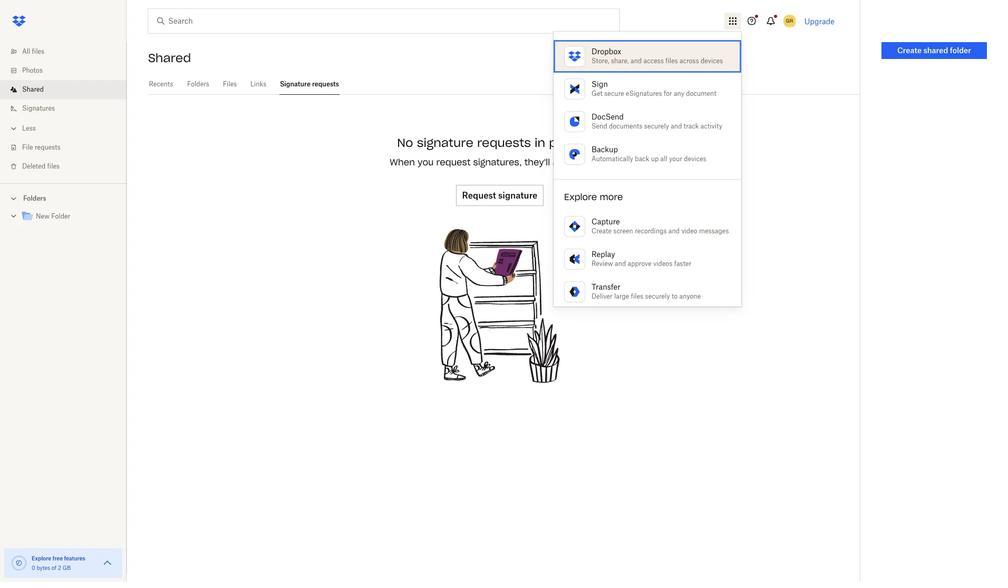 Task type: locate. For each thing, give the bounding box(es) containing it.
docsend send documents securely and track activity
[[592, 112, 723, 130]]

and inside replay review and approve videos faster
[[615, 260, 626, 268]]

0 horizontal spatial shared
[[22, 85, 44, 93]]

esignatures
[[626, 90, 663, 98]]

get
[[592, 90, 603, 98]]

dropbox store, share, and access files across devices
[[592, 47, 724, 65]]

1 horizontal spatial folders
[[187, 80, 209, 88]]

and inside "docsend send documents securely and track activity"
[[671, 122, 682, 130]]

illustration of an empty shelf image
[[421, 227, 579, 385]]

files inside deleted files 'link'
[[47, 162, 60, 170]]

tab list containing recents
[[148, 74, 860, 95]]

1 horizontal spatial requests
[[312, 80, 339, 88]]

of
[[52, 566, 56, 572]]

0 vertical spatial explore
[[564, 192, 597, 203]]

0 vertical spatial securely
[[645, 122, 669, 130]]

sign
[[592, 80, 608, 89]]

replay review and approve videos faster
[[592, 250, 692, 268]]

1 vertical spatial create
[[592, 227, 612, 235]]

requests right signature
[[312, 80, 339, 88]]

and inside capture create screen recordings and video messages
[[669, 227, 680, 235]]

backup automatically back up all your devices
[[592, 145, 707, 163]]

backup
[[592, 145, 618, 154]]

any
[[674, 90, 685, 98]]

create left the shared
[[898, 46, 922, 55]]

explore up bytes
[[32, 556, 51, 562]]

files right deleted
[[47, 162, 60, 170]]

photos link
[[8, 61, 127, 80]]

shared
[[148, 51, 191, 65], [22, 85, 44, 93]]

explore left more
[[564, 192, 597, 203]]

and left video
[[669, 227, 680, 235]]

1 horizontal spatial create
[[898, 46, 922, 55]]

and right share,
[[631, 57, 642, 65]]

signatures,
[[474, 157, 522, 168]]

track
[[684, 122, 699, 130]]

create down capture
[[592, 227, 612, 235]]

tab list
[[148, 74, 860, 95]]

shared up recents link
[[148, 51, 191, 65]]

0 vertical spatial create
[[898, 46, 922, 55]]

explore for explore more
[[564, 192, 597, 203]]

signature requests
[[280, 80, 339, 88]]

securely inside transfer deliver large files securely to anyone
[[645, 293, 670, 301]]

0
[[32, 566, 35, 572]]

explore inside explore free features 0 bytes of 2 gb
[[32, 556, 51, 562]]

more
[[600, 192, 623, 203]]

appear
[[553, 157, 585, 168]]

signature
[[280, 80, 311, 88]]

files
[[223, 80, 237, 88]]

and right "review"
[[615, 260, 626, 268]]

faster
[[675, 260, 692, 268]]

all files
[[22, 47, 44, 55]]

1 vertical spatial devices
[[684, 155, 707, 163]]

create shared folder
[[898, 46, 972, 55]]

securely up backup automatically back up all your devices
[[645, 122, 669, 130]]

shared
[[924, 46, 949, 55]]

approve
[[628, 260, 652, 268]]

features
[[64, 556, 85, 562]]

requests
[[312, 80, 339, 88], [477, 135, 531, 150], [35, 143, 61, 151]]

list
[[0, 36, 127, 184]]

requests for file requests
[[35, 143, 61, 151]]

folders left files
[[187, 80, 209, 88]]

create shared folder button
[[882, 42, 988, 59]]

devices right your
[[684, 155, 707, 163]]

create
[[898, 46, 922, 55], [592, 227, 612, 235]]

devices inside dropbox store, share, and access files across devices
[[701, 57, 724, 65]]

store,
[[592, 57, 610, 65]]

1 vertical spatial securely
[[645, 293, 670, 301]]

explore free features 0 bytes of 2 gb
[[32, 556, 85, 572]]

and
[[631, 57, 642, 65], [671, 122, 682, 130], [669, 227, 680, 235], [615, 260, 626, 268]]

videos
[[654, 260, 673, 268]]

docsend
[[592, 112, 624, 121]]

1 vertical spatial folders
[[23, 195, 46, 203]]

new folder
[[36, 213, 70, 221]]

upgrade
[[805, 17, 835, 26]]

requests for signature requests
[[312, 80, 339, 88]]

requests right file on the top of the page
[[35, 143, 61, 151]]

video
[[682, 227, 698, 235]]

across
[[680, 57, 699, 65]]

new
[[36, 213, 50, 221]]

0 vertical spatial devices
[[701, 57, 724, 65]]

less image
[[8, 123, 19, 134]]

devices right the "across"
[[701, 57, 724, 65]]

0 vertical spatial shared
[[148, 51, 191, 65]]

back
[[635, 155, 650, 163]]

1 vertical spatial shared
[[22, 85, 44, 93]]

devices inside backup automatically back up all your devices
[[684, 155, 707, 163]]

in
[[535, 135, 546, 150]]

file requests
[[22, 143, 61, 151]]

files
[[32, 47, 44, 55], [666, 57, 678, 65], [47, 162, 60, 170], [631, 293, 644, 301]]

securely left the to
[[645, 293, 670, 301]]

securely
[[645, 122, 669, 130], [645, 293, 670, 301]]

folders up new
[[23, 195, 46, 203]]

review
[[592, 260, 613, 268]]

0 horizontal spatial requests
[[35, 143, 61, 151]]

explore for explore free features 0 bytes of 2 gb
[[32, 556, 51, 562]]

when
[[390, 157, 415, 168]]

deleted
[[22, 162, 46, 170]]

deleted files link
[[8, 157, 127, 176]]

files inside transfer deliver large files securely to anyone
[[631, 293, 644, 301]]

sign get secure esignatures for any document
[[592, 80, 717, 98]]

0 horizontal spatial folders
[[23, 195, 46, 203]]

no
[[397, 135, 413, 150]]

files right all
[[32, 47, 44, 55]]

explore
[[564, 192, 597, 203], [32, 556, 51, 562]]

all
[[22, 47, 30, 55]]

and left track
[[671, 122, 682, 130]]

files left the "across"
[[666, 57, 678, 65]]

request
[[437, 157, 471, 168]]

folders inside button
[[23, 195, 46, 203]]

signature
[[417, 135, 474, 150]]

requests up when you request signatures, they'll appear here.
[[477, 135, 531, 150]]

0 vertical spatial folders
[[187, 80, 209, 88]]

share,
[[611, 57, 629, 65]]

1 vertical spatial explore
[[32, 556, 51, 562]]

1 horizontal spatial explore
[[564, 192, 597, 203]]

files right the 'large'
[[631, 293, 644, 301]]

recordings
[[635, 227, 667, 235]]

devices
[[701, 57, 724, 65], [684, 155, 707, 163]]

screen
[[614, 227, 634, 235]]

and inside dropbox store, share, and access files across devices
[[631, 57, 642, 65]]

0 horizontal spatial explore
[[32, 556, 51, 562]]

shared down photos
[[22, 85, 44, 93]]

0 horizontal spatial create
[[592, 227, 612, 235]]

documents
[[609, 122, 643, 130]]



Task type: vqa. For each thing, say whether or not it's contained in the screenshot.


Task type: describe. For each thing, give the bounding box(es) containing it.
free
[[53, 556, 63, 562]]

all files link
[[8, 42, 127, 61]]

capture create screen recordings and video messages
[[592, 217, 729, 235]]

links link
[[250, 74, 267, 93]]

deliver
[[592, 293, 613, 301]]

document
[[687, 90, 717, 98]]

secure
[[605, 90, 625, 98]]

deleted files
[[22, 162, 60, 170]]

here.
[[588, 157, 610, 168]]

large
[[615, 293, 630, 301]]

files inside all files link
[[32, 47, 44, 55]]

folder
[[51, 213, 70, 221]]

gb
[[63, 566, 71, 572]]

capture
[[592, 217, 620, 226]]

folder
[[951, 46, 972, 55]]

for
[[664, 90, 672, 98]]

file requests link
[[8, 138, 127, 157]]

dropbox image
[[8, 11, 30, 32]]

photos
[[22, 66, 43, 74]]

folders button
[[0, 190, 127, 206]]

create inside capture create screen recordings and video messages
[[592, 227, 612, 235]]

transfer
[[592, 283, 621, 292]]

access
[[644, 57, 664, 65]]

you
[[418, 157, 434, 168]]

create inside button
[[898, 46, 922, 55]]

shared list item
[[0, 80, 127, 99]]

transfer deliver large files securely to anyone
[[592, 283, 701, 301]]

activity
[[701, 122, 723, 130]]

no signature requests in progress
[[397, 135, 603, 150]]

signature requests link
[[280, 74, 340, 93]]

your
[[670, 155, 683, 163]]

securely inside "docsend send documents securely and track activity"
[[645, 122, 669, 130]]

upgrade link
[[805, 17, 835, 26]]

recents link
[[148, 74, 174, 93]]

list containing all files
[[0, 36, 127, 184]]

automatically
[[592, 155, 634, 163]]

new folder link
[[21, 210, 118, 224]]

signatures link
[[8, 99, 127, 118]]

quota usage element
[[11, 556, 27, 572]]

progress
[[549, 135, 603, 150]]

messages
[[700, 227, 729, 235]]

when you request signatures, they'll appear here.
[[390, 157, 610, 168]]

replay
[[592, 250, 615, 259]]

shared inside list item
[[22, 85, 44, 93]]

file
[[22, 143, 33, 151]]

2
[[58, 566, 61, 572]]

they'll
[[525, 157, 550, 168]]

files link
[[223, 74, 237, 93]]

send
[[592, 122, 608, 130]]

1 horizontal spatial shared
[[148, 51, 191, 65]]

shared link
[[8, 80, 127, 99]]

to
[[672, 293, 678, 301]]

all
[[661, 155, 668, 163]]

folders link
[[187, 74, 210, 93]]

up
[[651, 155, 659, 163]]

less
[[22, 125, 36, 132]]

signatures
[[22, 104, 55, 112]]

anyone
[[680, 293, 701, 301]]

links
[[250, 80, 267, 88]]

files inside dropbox store, share, and access files across devices
[[666, 57, 678, 65]]

2 horizontal spatial requests
[[477, 135, 531, 150]]

explore more
[[564, 192, 623, 203]]

dropbox
[[592, 47, 622, 56]]

recents
[[149, 80, 173, 88]]



